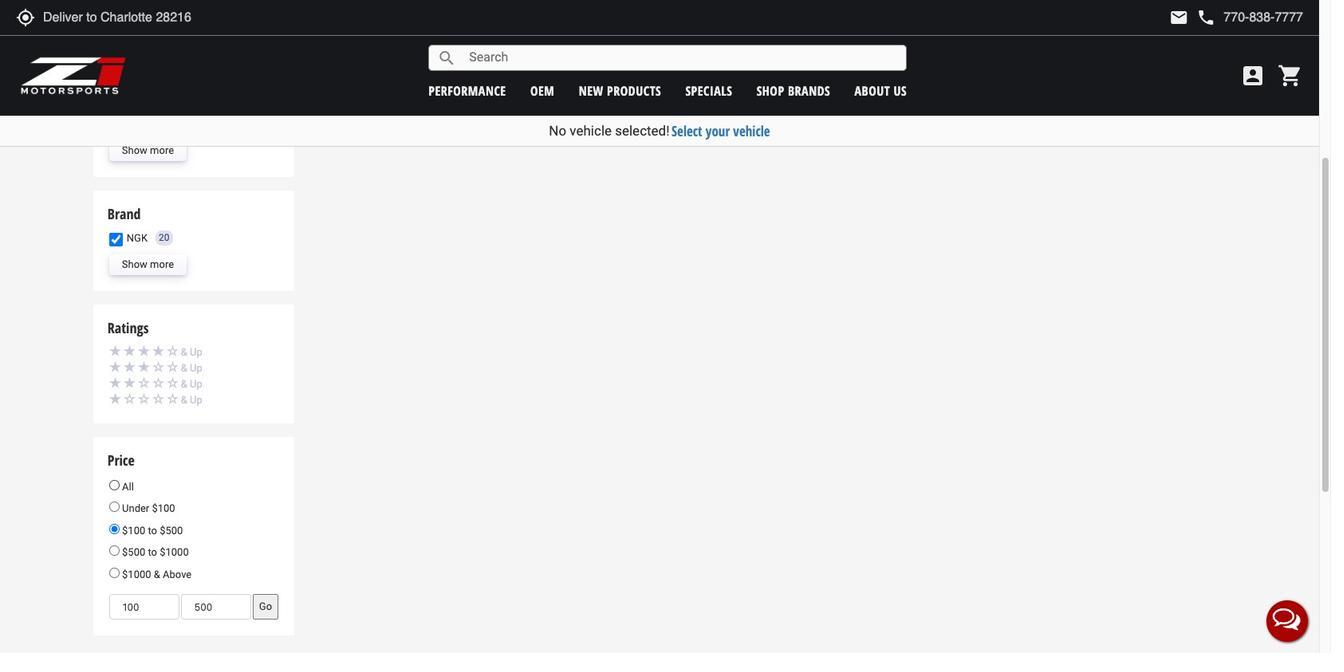 Task type: locate. For each thing, give the bounding box(es) containing it.
performance link
[[429, 82, 506, 99]]

account_box
[[1241, 63, 1266, 89]]

1 vertical spatial show more button
[[109, 255, 187, 276]]

show more for first show more button from the bottom of the page
[[122, 259, 174, 271]]

specials
[[686, 82, 733, 99]]

go
[[259, 601, 272, 613]]

0 horizontal spatial $500
[[122, 547, 145, 559]]

vehicle
[[733, 122, 770, 140], [570, 123, 612, 139]]

to
[[148, 525, 157, 537], [148, 547, 157, 559]]

nissan 240sx silvia zenki kouki s14 1995 1996 1997 1998 1999 ka24de ka24det sr20det rb26dett z1 motorsports image
[[127, 38, 191, 58]]

0 horizontal spatial $1000
[[122, 569, 151, 581]]

selected!
[[615, 123, 670, 139]]

new
[[579, 82, 604, 99]]

2 show more from the top
[[122, 259, 174, 271]]

1 show more from the top
[[122, 144, 174, 156]]

2 up from the top
[[190, 362, 203, 374]]

& up the 3 & up element on the left bottom of the page
[[181, 346, 187, 358]]

$1000 & above
[[120, 569, 192, 581]]

ngk
[[127, 232, 148, 244]]

1 show from the top
[[122, 144, 148, 156]]

1 to from the top
[[148, 525, 157, 537]]

1 horizontal spatial $100
[[152, 503, 175, 515]]

0 vertical spatial more
[[150, 144, 174, 156]]

2 to from the top
[[148, 547, 157, 559]]

0 vertical spatial show
[[122, 144, 148, 156]]

show
[[122, 144, 148, 156], [122, 259, 148, 271]]

1 vertical spatial more
[[150, 259, 174, 271]]

about us
[[855, 82, 907, 99]]

$500
[[160, 525, 183, 537], [122, 547, 145, 559]]

2 show from the top
[[122, 259, 148, 271]]

4 & up from the top
[[181, 394, 203, 406]]

more
[[150, 144, 174, 156], [150, 259, 174, 271]]

show down nissan skyline coupe sedan r33 gtr gt-r bcnr33 enr33 enr33 gts-t gtst gts awd attesa 1995 1996 1997 1998 rb20det rb25de image
[[122, 144, 148, 156]]

2 more from the top
[[150, 259, 174, 271]]

mail link
[[1170, 8, 1189, 27]]

$1000 up above
[[160, 547, 189, 559]]

0 vertical spatial $100
[[152, 503, 175, 515]]

$500 to $1000
[[120, 547, 189, 559]]

$100 up $100 to $500
[[152, 503, 175, 515]]

under  $100
[[120, 503, 175, 515]]

&
[[181, 346, 187, 358], [181, 362, 187, 374], [181, 378, 187, 390], [181, 394, 187, 406], [154, 569, 160, 581]]

2 & up from the top
[[181, 362, 203, 374]]

1 horizontal spatial $1000
[[160, 547, 189, 559]]

None checkbox
[[109, 18, 123, 32]]

3 up from the top
[[190, 378, 203, 390]]

show more button down nissan skyline coupe sedan r33 gtr gt-r bcnr33 enr33 enr33 gts-t gtst gts awd attesa 1995 1996 1997 1998 rb20det rb25de image
[[109, 141, 187, 161]]

nissan skyline coupe sedan r34 gtr gt-r bnr34 gts-t gtst gts awd attesa 1999 2000 2001 2002 rb20det rb25de rb25det rb26dett z1 motorsports image
[[127, 62, 191, 83]]

& for the 3 & up element on the left bottom of the page
[[181, 362, 187, 374]]

& up for 4 & up element
[[181, 346, 203, 358]]

3 & up from the top
[[181, 378, 203, 390]]

search
[[437, 48, 457, 67]]

None radio
[[109, 480, 120, 490], [109, 524, 120, 534], [109, 480, 120, 490], [109, 524, 120, 534]]

& for '2 & up' element
[[181, 378, 187, 390]]

show more
[[122, 144, 174, 156], [122, 259, 174, 271]]

select
[[672, 122, 703, 140]]

1 show more button from the top
[[109, 141, 187, 161]]

& up up the 3 & up element on the left bottom of the page
[[181, 346, 203, 358]]

0 vertical spatial to
[[148, 525, 157, 537]]

show down the ngk
[[122, 259, 148, 271]]

$500 down $100 to $500
[[122, 547, 145, 559]]

up up '2 & up' element
[[190, 362, 203, 374]]

oem link
[[531, 82, 555, 99]]

up down '2 & up' element
[[190, 394, 203, 406]]

vehicle right your
[[733, 122, 770, 140]]

1 up from the top
[[190, 346, 203, 358]]

my_location
[[16, 8, 35, 27]]

1 vertical spatial $500
[[122, 547, 145, 559]]

to for $500
[[148, 547, 157, 559]]

& up '2 & up' element
[[181, 362, 187, 374]]

specials link
[[686, 82, 733, 99]]

1 vertical spatial $100
[[122, 525, 145, 537]]

& up up '2 & up' element
[[181, 362, 203, 374]]

mail
[[1170, 8, 1189, 27]]

show more down the ngk
[[122, 259, 174, 271]]

& up
[[181, 346, 203, 358], [181, 362, 203, 374], [181, 378, 203, 390], [181, 394, 203, 406]]

vehicle right no on the left
[[570, 123, 612, 139]]

& down '2 & up' element
[[181, 394, 187, 406]]

no
[[549, 123, 567, 139]]

1 vertical spatial $1000
[[122, 569, 151, 581]]

None radio
[[109, 502, 120, 512], [109, 546, 120, 556], [109, 568, 120, 578], [109, 502, 120, 512], [109, 546, 120, 556], [109, 568, 120, 578]]

new products
[[579, 82, 662, 99]]

$100 down under
[[122, 525, 145, 537]]

more down nissan skyline coupe sedan r33 gtr gt-r bcnr33 enr33 enr33 gts-t gtst gts awd attesa 1995 1996 1997 1998 rb20det rb25de image
[[150, 144, 174, 156]]

mail phone
[[1170, 8, 1216, 27]]

your
[[706, 122, 730, 140]]

& up down '2 & up' element
[[181, 394, 203, 406]]

show more down nissan skyline coupe sedan r33 gtr gt-r bcnr33 enr33 enr33 gts-t gtst gts awd attesa 1995 1996 1997 1998 rb20det rb25de image
[[122, 144, 174, 156]]

0 horizontal spatial vehicle
[[570, 123, 612, 139]]

up up the 3 & up element on the left bottom of the page
[[190, 346, 203, 358]]

up up 1 & up element
[[190, 378, 203, 390]]

up
[[190, 346, 203, 358], [190, 362, 203, 374], [190, 378, 203, 390], [190, 394, 203, 406]]

$1000
[[160, 547, 189, 559], [122, 569, 151, 581]]

show for first show more button from the bottom of the page
[[122, 259, 148, 271]]

4 & up element
[[109, 343, 279, 360]]

& up up 1 & up element
[[181, 378, 203, 390]]

to up '$500 to $1000' in the bottom left of the page
[[148, 525, 157, 537]]

& up 1 & up element
[[181, 378, 187, 390]]

to down $100 to $500
[[148, 547, 157, 559]]

0 vertical spatial show more
[[122, 144, 174, 156]]

price
[[108, 451, 135, 470]]

1 vertical spatial show more
[[122, 259, 174, 271]]

more down the 20
[[150, 259, 174, 271]]

about us link
[[855, 82, 907, 99]]

show more button
[[109, 141, 187, 161], [109, 255, 187, 276]]

0 vertical spatial show more button
[[109, 141, 187, 161]]

1 vertical spatial to
[[148, 547, 157, 559]]

r33
[[195, 116, 213, 128]]

show more button down the ngk
[[109, 255, 187, 276]]

nissan 240sx silvia zenki kouki s13 rps13 180sx 1989 1990 1991 1992 1993 1994 ka24e ka24de ka24det sr20det rb26dett z1 motorsports image
[[127, 13, 191, 34]]

z1 motorsports logo image
[[20, 56, 127, 96]]

$1000 down '$500 to $1000' in the bottom left of the page
[[122, 569, 151, 581]]

Search search field
[[457, 46, 907, 70]]

$100
[[152, 503, 175, 515], [122, 525, 145, 537]]

$500 up '$500 to $1000' in the bottom left of the page
[[160, 525, 183, 537]]

None checkbox
[[109, 43, 123, 56], [109, 68, 123, 81], [109, 92, 123, 106], [109, 233, 123, 247], [109, 43, 123, 56], [109, 68, 123, 81], [109, 92, 123, 106], [109, 233, 123, 247]]

1 vertical spatial show
[[122, 259, 148, 271]]

select your vehicle link
[[672, 122, 770, 140]]

under
[[122, 503, 149, 515]]

0 vertical spatial $1000
[[160, 547, 189, 559]]

brand
[[108, 204, 141, 223]]

4 up from the top
[[190, 394, 203, 406]]

1 horizontal spatial $500
[[160, 525, 183, 537]]

1 & up from the top
[[181, 346, 203, 358]]



Task type: describe. For each thing, give the bounding box(es) containing it.
above
[[163, 569, 192, 581]]

1 & up element
[[109, 391, 279, 408]]

2 & up element
[[109, 375, 279, 392]]

products
[[607, 82, 662, 99]]

1 horizontal spatial vehicle
[[733, 122, 770, 140]]

shop
[[757, 82, 785, 99]]

nissan skyline coupe sedan r32 gtr gt-r bnr32 hcr32 hnr32 er32 hr32 fr32 gts-4 gts4 gts-t gtst gts image
[[127, 87, 191, 108]]

phone
[[1197, 8, 1216, 27]]

min number field
[[109, 595, 179, 620]]

3 & up element
[[109, 359, 279, 376]]

us
[[894, 82, 907, 99]]

oem
[[531, 82, 555, 99]]

& up for 1 & up element
[[181, 394, 203, 406]]

& up for the 3 & up element on the left bottom of the page
[[181, 362, 203, 374]]

account_box link
[[1237, 63, 1270, 89]]

show for 1st show more button from the top
[[122, 144, 148, 156]]

show more for 1st show more button from the top
[[122, 144, 174, 156]]

& for 1 & up element
[[181, 394, 187, 406]]

new products link
[[579, 82, 662, 99]]

nissan skyline coupe sedan r33 gtr gt-r bcnr33 enr33 enr33 gts-t gtst gts awd attesa 1995 1996 1997 1998 rb20det rb25de image
[[127, 112, 191, 133]]

all
[[120, 481, 134, 493]]

up for 1 & up element
[[190, 394, 203, 406]]

vehicle inside no vehicle selected! select your vehicle
[[570, 123, 612, 139]]

6
[[224, 116, 229, 127]]

shop brands
[[757, 82, 831, 99]]

go button
[[253, 595, 279, 620]]

up for '2 & up' element
[[190, 378, 203, 390]]

shopping_cart
[[1278, 63, 1304, 89]]

2 show more button from the top
[[109, 255, 187, 276]]

1 more from the top
[[150, 144, 174, 156]]

ratings
[[108, 318, 149, 337]]

phone link
[[1197, 8, 1304, 27]]

no vehicle selected! select your vehicle
[[549, 122, 770, 140]]

& up for '2 & up' element
[[181, 378, 203, 390]]

0 vertical spatial $500
[[160, 525, 183, 537]]

to for $100
[[148, 525, 157, 537]]

20
[[159, 232, 170, 244]]

shopping_cart link
[[1274, 63, 1304, 89]]

brands
[[788, 82, 831, 99]]

about
[[855, 82, 891, 99]]

up for 4 & up element
[[190, 346, 203, 358]]

& left above
[[154, 569, 160, 581]]

max number field
[[181, 595, 251, 620]]

up for the 3 & up element on the left bottom of the page
[[190, 362, 203, 374]]

$100 to $500
[[120, 525, 183, 537]]

0 horizontal spatial $100
[[122, 525, 145, 537]]

performance
[[429, 82, 506, 99]]

& for 4 & up element
[[181, 346, 187, 358]]

shop brands link
[[757, 82, 831, 99]]



Task type: vqa. For each thing, say whether or not it's contained in the screenshot.
star star star star star Moses August 5, 2021
no



